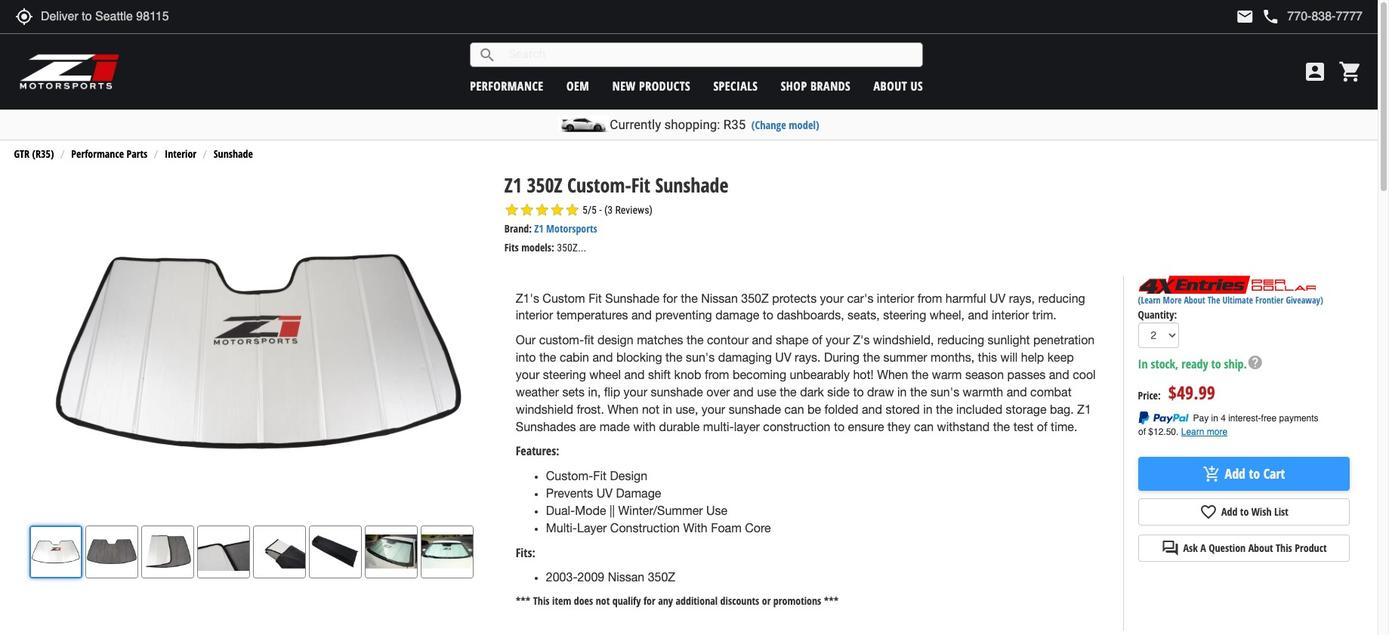 Task type: describe. For each thing, give the bounding box(es) containing it.
wheel
[[590, 368, 621, 382]]

side
[[828, 385, 850, 399]]

add for add to wish list
[[1222, 505, 1238, 519]]

specials link
[[714, 77, 758, 94]]

steering inside z1's custom fit sunshade for the nissan 350z protects your car's interior from harmful uv rays, reducing interior temperatures and preventing damage to dashboards, seats, steering wheel, and interior trim.
[[883, 309, 927, 322]]

your down over at right bottom
[[702, 402, 725, 416]]

the up knob
[[666, 351, 683, 364]]

fits
[[505, 240, 519, 255]]

discounts
[[720, 594, 759, 608]]

shop brands link
[[781, 77, 851, 94]]

(r35)
[[32, 147, 54, 161]]

||
[[610, 504, 615, 517]]

more
[[1163, 294, 1182, 307]]

and up damaging
[[752, 333, 773, 347]]

0 vertical spatial sunshade
[[214, 147, 253, 161]]

0 horizontal spatial this
[[533, 594, 550, 608]]

about us
[[874, 77, 923, 94]]

gtr (r35)
[[14, 147, 54, 161]]

uv inside our custom-fit design matches the contour and shape of your z's windshield, reducing sunlight penetration into the cabin and blocking the sun's damaging uv rays. during the summer months, this will help keep your steering wheel and shift knob from becoming unbearably hot! when the warm season passes and cool weather sets in, flip your sunshade over and use the dark side to draw in the sun's warmth and combat windshield frost. when not in use, your sunshade can be folded and stored in the included storage bag. z1 sunshades are made with durable multi-layer construction to ensure they can withstand the test of time.
[[775, 351, 792, 364]]

nissan inside z1's custom fit sunshade for the nissan 350z protects your car's interior from harmful uv rays, reducing interior temperatures and preventing damage to dashboards, seats, steering wheel, and interior trim.
[[701, 291, 738, 305]]

your right flip
[[624, 385, 648, 399]]

design
[[610, 469, 648, 483]]

account_box link
[[1299, 60, 1331, 84]]

1 *** from the left
[[516, 594, 531, 608]]

weather
[[516, 385, 559, 399]]

add for add to cart
[[1225, 464, 1246, 483]]

1 horizontal spatial can
[[914, 420, 934, 433]]

z1 inside our custom-fit design matches the contour and shape of your z's windshield, reducing sunlight penetration into the cabin and blocking the sun's damaging uv rays. during the summer months, this will help keep your steering wheel and shift knob from becoming unbearably hot! when the warm season passes and cool weather sets in, flip your sunshade over and use the dark side to draw in the sun's warmth and combat windshield frost. when not in use, your sunshade can be folded and stored in the included storage bag. z1 sunshades are made with durable multi-layer construction to ensure they can withstand the test of time.
[[1077, 402, 1092, 416]]

2009
[[578, 571, 605, 584]]

phone
[[1262, 8, 1280, 26]]

2 star from the left
[[520, 203, 535, 218]]

2 *** from the left
[[824, 594, 839, 608]]

sunshade link
[[214, 147, 253, 161]]

the right into
[[539, 351, 556, 364]]

they
[[888, 420, 911, 433]]

2 vertical spatial 350z
[[648, 571, 676, 584]]

shift
[[648, 368, 671, 382]]

penetration
[[1034, 333, 1095, 347]]

uv inside z1's custom fit sunshade for the nissan 350z protects your car's interior from harmful uv rays, reducing interior temperatures and preventing damage to dashboards, seats, steering wheel, and interior trim.
[[990, 291, 1006, 305]]

combat
[[1031, 385, 1072, 399]]

2 horizontal spatial in
[[923, 402, 933, 416]]

construction
[[610, 521, 680, 535]]

z1 motorsports link
[[534, 222, 597, 236]]

folded
[[825, 402, 859, 416]]

to inside z1's custom fit sunshade for the nissan 350z protects your car's interior from harmful uv rays, reducing interior temperatures and preventing damage to dashboards, seats, steering wheel, and interior trim.
[[763, 309, 774, 322]]

(learn more about the ultimate frontier giveaway) link
[[1138, 294, 1324, 307]]

product
[[1295, 541, 1327, 556]]

promotions
[[774, 594, 822, 608]]

ensure
[[848, 420, 884, 433]]

account_box
[[1303, 60, 1327, 84]]

into
[[516, 351, 536, 364]]

0 vertical spatial when
[[877, 368, 908, 382]]

new products
[[612, 77, 691, 94]]

from inside z1's custom fit sunshade for the nissan 350z protects your car's interior from harmful uv rays, reducing interior temperatures and preventing damage to dashboards, seats, steering wheel, and interior trim.
[[918, 291, 942, 305]]

1 horizontal spatial z1
[[534, 222, 544, 236]]

with
[[683, 521, 708, 535]]

winter/summer
[[618, 504, 703, 517]]

the right use
[[780, 385, 797, 399]]

any
[[658, 594, 673, 608]]

reducing inside our custom-fit design matches the contour and shape of your z's windshield, reducing sunlight penetration into the cabin and blocking the sun's damaging uv rays. during the summer months, this will help keep your steering wheel and shift knob from becoming unbearably hot! when the warm season passes and cool weather sets in, flip your sunshade over and use the dark side to draw in the sun's warmth and combat windshield frost. when not in use, your sunshade can be folded and stored in the included storage bag. z1 sunshades are made with durable multi-layer construction to ensure they can withstand the test of time.
[[938, 333, 985, 347]]

rays,
[[1009, 291, 1035, 305]]

car's
[[847, 291, 874, 305]]

oem
[[567, 77, 590, 94]]

rays.
[[795, 351, 821, 364]]

in
[[1138, 356, 1148, 373]]

price:
[[1138, 388, 1161, 402]]

sets
[[562, 385, 585, 399]]

3 star from the left
[[535, 203, 550, 218]]

(change
[[752, 118, 786, 132]]

new products link
[[612, 77, 691, 94]]

performance
[[470, 77, 544, 94]]

and up wheel
[[593, 351, 613, 364]]

flip
[[604, 385, 620, 399]]

custom
[[543, 291, 585, 305]]

blocking
[[616, 351, 662, 364]]

z1's
[[516, 291, 539, 305]]

months,
[[931, 351, 975, 364]]

parts
[[127, 147, 148, 161]]

currently shopping: r35 (change model)
[[610, 117, 820, 132]]

use
[[706, 504, 728, 517]]

1 vertical spatial about
[[1184, 294, 1206, 307]]

season
[[965, 368, 1004, 382]]

350z inside z1 350z custom-fit sunshade star star star star star 5/5 - (3 reviews) brand: z1 motorsports fits models: 350z...
[[527, 172, 563, 199]]

will
[[1001, 351, 1018, 364]]

sunshade inside z1 350z custom-fit sunshade star star star star star 5/5 - (3 reviews) brand: z1 motorsports fits models: 350z...
[[655, 172, 729, 199]]

multi-
[[703, 420, 734, 433]]

1 star from the left
[[505, 203, 520, 218]]

question
[[1209, 541, 1246, 556]]

0 horizontal spatial in
[[663, 402, 672, 416]]

construction
[[763, 420, 831, 433]]

unbearably
[[790, 368, 850, 382]]

gtr (r35) link
[[14, 147, 54, 161]]

z's
[[853, 333, 870, 347]]

z1 motorsports logo image
[[19, 53, 120, 91]]

harmful
[[946, 291, 986, 305]]

sunlight
[[988, 333, 1030, 347]]

reducing inside z1's custom fit sunshade for the nissan 350z protects your car's interior from harmful uv rays, reducing interior temperatures and preventing damage to dashboards, seats, steering wheel, and interior trim.
[[1038, 291, 1085, 305]]

bag.
[[1050, 402, 1074, 416]]

my_location
[[15, 8, 33, 26]]

foam
[[711, 521, 742, 535]]

add_shopping_cart add to cart
[[1203, 464, 1285, 483]]

0 vertical spatial z1
[[505, 172, 522, 199]]

not inside our custom-fit design matches the contour and shape of your z's windshield, reducing sunlight penetration into the cabin and blocking the sun's damaging uv rays. during the summer months, this will help keep your steering wheel and shift knob from becoming unbearably hot! when the warm season passes and cool weather sets in, flip your sunshade over and use the dark side to draw in the sun's warmth and combat windshield frost. when not in use, your sunshade can be folded and stored in the included storage bag. z1 sunshades are made with durable multi-layer construction to ensure they can withstand the test of time.
[[642, 402, 660, 416]]

steering inside our custom-fit design matches the contour and shape of your z's windshield, reducing sunlight penetration into the cabin and blocking the sun's damaging uv rays. during the summer months, this will help keep your steering wheel and shift knob from becoming unbearably hot! when the warm season passes and cool weather sets in, flip your sunshade over and use the dark side to draw in the sun's warmth and combat windshield frost. when not in use, your sunshade can be folded and stored in the included storage bag. z1 sunshades are made with durable multi-layer construction to ensure they can withstand the test of time.
[[543, 368, 586, 382]]

passes
[[1008, 368, 1046, 382]]

your up during
[[826, 333, 850, 347]]

cabin
[[560, 351, 589, 364]]

dashboards,
[[777, 309, 844, 322]]

performance parts link
[[71, 147, 148, 161]]

$49.99
[[1169, 380, 1216, 405]]

the down preventing
[[687, 333, 704, 347]]

z1 350z custom-fit sunshade star star star star star 5/5 - (3 reviews) brand: z1 motorsports fits models: 350z...
[[505, 172, 729, 255]]

prevents
[[546, 487, 593, 500]]

custom- inside z1 350z custom-fit sunshade star star star star star 5/5 - (3 reviews) brand: z1 motorsports fits models: 350z...
[[567, 172, 631, 199]]

features:
[[516, 443, 559, 460]]

from inside our custom-fit design matches the contour and shape of your z's windshield, reducing sunlight penetration into the cabin and blocking the sun's damaging uv rays. during the summer months, this will help keep your steering wheel and shift knob from becoming unbearably hot! when the warm season passes and cool weather sets in, flip your sunshade over and use the dark side to draw in the sun's warmth and combat windshield frost. when not in use, your sunshade can be folded and stored in the included storage bag. z1 sunshades are made with durable multi-layer construction to ensure they can withstand the test of time.
[[705, 368, 729, 382]]

the up withstand
[[936, 402, 953, 416]]

keep
[[1048, 351, 1074, 364]]



Task type: locate. For each thing, give the bounding box(es) containing it.
model)
[[789, 118, 820, 132]]

1 vertical spatial this
[[533, 594, 550, 608]]

favorite_border
[[1200, 503, 1218, 522]]

help up passes
[[1021, 351, 1044, 364]]

0 vertical spatial of
[[812, 333, 823, 347]]

0 horizontal spatial from
[[705, 368, 729, 382]]

0 horizontal spatial can
[[785, 402, 804, 416]]

1 vertical spatial fit
[[589, 291, 602, 305]]

this left product
[[1276, 541, 1293, 556]]

shopping_cart
[[1339, 60, 1363, 84]]

z1 up brand:
[[505, 172, 522, 199]]

of up rays.
[[812, 333, 823, 347]]

0 horizontal spatial 350z
[[527, 172, 563, 199]]

damage
[[716, 309, 759, 322]]

350z...
[[557, 242, 586, 254]]

fit up temperatures
[[589, 291, 602, 305]]

help inside our custom-fit design matches the contour and shape of your z's windshield, reducing sunlight penetration into the cabin and blocking the sun's damaging uv rays. during the summer months, this will help keep your steering wheel and shift knob from becoming unbearably hot! when the warm season passes and cool weather sets in, flip your sunshade over and use the dark side to draw in the sun's warmth and combat windshield frost. when not in use, your sunshade can be folded and stored in the included storage bag. z1 sunshades are made with durable multi-layer construction to ensure they can withstand the test of time.
[[1021, 351, 1044, 364]]

over
[[707, 385, 730, 399]]

models:
[[521, 240, 554, 255]]

2 vertical spatial fit
[[593, 469, 607, 483]]

this
[[978, 351, 997, 364]]

1 vertical spatial uv
[[775, 351, 792, 364]]

contour
[[707, 333, 749, 347]]

0 vertical spatial sun's
[[686, 351, 715, 364]]

when up made
[[608, 402, 639, 416]]

add inside favorite_border add to wish list
[[1222, 505, 1238, 519]]

this left item
[[533, 594, 550, 608]]

cart
[[1264, 464, 1285, 483]]

0 horizontal spatial steering
[[543, 368, 586, 382]]

350z inside z1's custom fit sunshade for the nissan 350z protects your car's interior from harmful uv rays, reducing interior temperatures and preventing damage to dashboards, seats, steering wheel, and interior trim.
[[741, 291, 769, 305]]

1 horizontal spatial for
[[663, 291, 678, 305]]

z1 right bag.
[[1077, 402, 1092, 416]]

the left the test
[[993, 420, 1010, 433]]

for inside z1's custom fit sunshade for the nissan 350z protects your car's interior from harmful uv rays, reducing interior temperatures and preventing damage to dashboards, seats, steering wheel, and interior trim.
[[663, 291, 678, 305]]

0 horizontal spatial z1
[[505, 172, 522, 199]]

0 vertical spatial not
[[642, 402, 660, 416]]

0 horizontal spatial help
[[1021, 351, 1044, 364]]

to inside the in stock, ready to ship. help
[[1211, 356, 1221, 373]]

our
[[516, 333, 536, 347]]

z1
[[505, 172, 522, 199], [534, 222, 544, 236], [1077, 402, 1092, 416]]

0 vertical spatial nissan
[[701, 291, 738, 305]]

0 horizontal spatial of
[[812, 333, 823, 347]]

0 vertical spatial sunshade
[[651, 385, 703, 399]]

2 horizontal spatial uv
[[990, 291, 1006, 305]]

sun's down warm
[[931, 385, 960, 399]]

help inside the in stock, ready to ship. help
[[1247, 355, 1264, 371]]

1 horizontal spatial in
[[898, 385, 907, 399]]

350z up z1 motorsports link
[[527, 172, 563, 199]]

1 vertical spatial steering
[[543, 368, 586, 382]]

fit down currently
[[631, 172, 651, 199]]

0 vertical spatial this
[[1276, 541, 1293, 556]]

sunshade inside z1's custom fit sunshade for the nissan 350z protects your car's interior from harmful uv rays, reducing interior temperatures and preventing damage to dashboards, seats, steering wheel, and interior trim.
[[605, 291, 660, 305]]

1 vertical spatial nissan
[[608, 571, 645, 584]]

0 horizontal spatial about
[[874, 77, 907, 94]]

from
[[918, 291, 942, 305], [705, 368, 729, 382]]

custom-
[[539, 333, 584, 347]]

1 vertical spatial not
[[596, 594, 610, 608]]

0 vertical spatial uv
[[990, 291, 1006, 305]]

to inside favorite_border add to wish list
[[1240, 505, 1249, 519]]

not right does
[[596, 594, 610, 608]]

1 horizontal spatial of
[[1037, 420, 1048, 433]]

currently
[[610, 117, 661, 132]]

fit inside z1's custom fit sunshade for the nissan 350z protects your car's interior from harmful uv rays, reducing interior temperatures and preventing damage to dashboards, seats, steering wheel, and interior trim.
[[589, 291, 602, 305]]

in
[[898, 385, 907, 399], [663, 402, 672, 416], [923, 402, 933, 416]]

warmth
[[963, 385, 1004, 399]]

when up draw
[[877, 368, 908, 382]]

to inside add_shopping_cart add to cart
[[1249, 464, 1260, 483]]

2 horizontal spatial 350z
[[741, 291, 769, 305]]

steering up windshield,
[[883, 309, 927, 322]]

uv up ||
[[597, 487, 613, 500]]

the down summer
[[912, 368, 929, 382]]

5 star from the left
[[565, 203, 580, 218]]

does
[[574, 594, 593, 608]]

about inside question_answer ask a question about this product
[[1249, 541, 1274, 556]]

temperatures
[[557, 309, 628, 322]]

the
[[1208, 294, 1220, 307]]

in up stored
[[898, 385, 907, 399]]

sunshade right interior
[[214, 147, 253, 161]]

phone link
[[1262, 8, 1363, 26]]

custom-
[[567, 172, 631, 199], [546, 469, 593, 483]]

shop
[[781, 77, 807, 94]]

shopping_cart link
[[1335, 60, 1363, 84]]

1 vertical spatial add
[[1222, 505, 1238, 519]]

to right damage
[[763, 309, 774, 322]]

withstand
[[937, 420, 990, 433]]

price: $49.99
[[1138, 380, 1216, 405]]

1 horizontal spatial steering
[[883, 309, 927, 322]]

1 vertical spatial from
[[705, 368, 729, 382]]

1 horizontal spatial when
[[877, 368, 908, 382]]

us
[[911, 77, 923, 94]]

our custom-fit design matches the contour and shape of your z's windshield, reducing sunlight penetration into the cabin and blocking the sun's damaging uv rays. during the summer months, this will help keep your steering wheel and shift knob from becoming unbearably hot! when the warm season passes and cool weather sets in, flip your sunshade over and use the dark side to draw in the sun's warmth and combat windshield frost. when not in use, your sunshade can be folded and stored in the included storage bag. z1 sunshades are made with durable multi-layer construction to ensure they can withstand the test of time.
[[516, 333, 1096, 433]]

1 vertical spatial custom-
[[546, 469, 593, 483]]

1 horizontal spatial sun's
[[931, 385, 960, 399]]

1 horizontal spatial ***
[[824, 594, 839, 608]]

0 horizontal spatial ***
[[516, 594, 531, 608]]

and up storage
[[1007, 385, 1027, 399]]

1 horizontal spatial about
[[1184, 294, 1206, 307]]

a
[[1201, 541, 1206, 556]]

help right ready in the right of the page
[[1247, 355, 1264, 371]]

350z up any
[[648, 571, 676, 584]]

1 horizontal spatial uv
[[775, 351, 792, 364]]

to down folded
[[834, 420, 845, 433]]

the up hot!
[[863, 351, 880, 364]]

question_answer ask a question about this product
[[1162, 540, 1327, 558]]

(learn
[[1138, 294, 1161, 307]]

Search search field
[[497, 43, 923, 66]]

fit left design
[[593, 469, 607, 483]]

qualify
[[613, 594, 641, 608]]

0 vertical spatial reducing
[[1038, 291, 1085, 305]]

sunshade up the use,
[[651, 385, 703, 399]]

for up preventing
[[663, 291, 678, 305]]

of right the test
[[1037, 420, 1048, 433]]

core
[[745, 521, 771, 535]]

350z up damage
[[741, 291, 769, 305]]

2003-
[[546, 571, 578, 584]]

can right the they
[[914, 420, 934, 433]]

sunshade
[[651, 385, 703, 399], [729, 402, 781, 416]]

for left any
[[644, 594, 656, 608]]

0 vertical spatial fit
[[631, 172, 651, 199]]

0 horizontal spatial nissan
[[608, 571, 645, 584]]

sunshade down shopping:
[[655, 172, 729, 199]]

add inside add_shopping_cart add to cart
[[1225, 464, 1246, 483]]

interior link
[[165, 147, 196, 161]]

about left us
[[874, 77, 907, 94]]

about left the on the right of the page
[[1184, 294, 1206, 307]]

reducing
[[1038, 291, 1085, 305], [938, 333, 985, 347]]

be
[[808, 402, 821, 416]]

hot!
[[853, 368, 874, 382]]

***
[[516, 594, 531, 608], [824, 594, 839, 608]]

to left cart
[[1249, 464, 1260, 483]]

interior
[[877, 291, 914, 305], [516, 309, 553, 322], [992, 309, 1029, 322]]

performance parts
[[71, 147, 148, 161]]

interior down z1's
[[516, 309, 553, 322]]

uv down shape
[[775, 351, 792, 364]]

0 horizontal spatial uv
[[597, 487, 613, 500]]

preventing
[[655, 309, 712, 322]]

to left ship.
[[1211, 356, 1221, 373]]

in left the use,
[[663, 402, 672, 416]]

the inside z1's custom fit sunshade for the nissan 350z protects your car's interior from harmful uv rays, reducing interior temperatures and preventing damage to dashboards, seats, steering wheel, and interior trim.
[[681, 291, 698, 305]]

about right question
[[1249, 541, 1274, 556]]

*** right promotions
[[824, 594, 839, 608]]

1 horizontal spatial sunshade
[[729, 402, 781, 416]]

oem link
[[567, 77, 590, 94]]

0 horizontal spatial interior
[[516, 309, 553, 322]]

0 horizontal spatial sunshade
[[651, 385, 703, 399]]

z1 up "models:"
[[534, 222, 544, 236]]

stock,
[[1151, 356, 1179, 373]]

summer
[[884, 351, 927, 364]]

2 horizontal spatial interior
[[992, 309, 1029, 322]]

0 horizontal spatial for
[[644, 594, 656, 608]]

5/5 -
[[583, 204, 602, 216]]

list
[[1275, 505, 1289, 519]]

custom- up 5/5 -
[[567, 172, 631, 199]]

star
[[505, 203, 520, 218], [520, 203, 535, 218], [535, 203, 550, 218], [550, 203, 565, 218], [565, 203, 580, 218]]

0 vertical spatial add
[[1225, 464, 1246, 483]]

interior down rays,
[[992, 309, 1029, 322]]

frost.
[[577, 402, 604, 416]]

350z
[[527, 172, 563, 199], [741, 291, 769, 305], [648, 571, 676, 584]]

1 vertical spatial z1
[[534, 222, 544, 236]]

0 vertical spatial can
[[785, 402, 804, 416]]

your down into
[[516, 368, 540, 382]]

2 vertical spatial uv
[[597, 487, 613, 500]]

1 vertical spatial sunshade
[[729, 402, 781, 416]]

1 vertical spatial sunshade
[[655, 172, 729, 199]]

mail link
[[1236, 8, 1254, 26]]

custom- up prevents
[[546, 469, 593, 483]]

sunshades
[[516, 420, 576, 433]]

included
[[957, 402, 1003, 416]]

matches
[[637, 333, 683, 347]]

and up matches
[[632, 309, 652, 322]]

uv left rays,
[[990, 291, 1006, 305]]

0 vertical spatial for
[[663, 291, 678, 305]]

nissan up qualify
[[608, 571, 645, 584]]

1 vertical spatial reducing
[[938, 333, 985, 347]]

performance
[[71, 147, 124, 161]]

and down keep
[[1049, 368, 1070, 382]]

sunshade up layer
[[729, 402, 781, 416]]

shopping:
[[664, 117, 720, 132]]

1 vertical spatial sun's
[[931, 385, 960, 399]]

draw
[[867, 385, 894, 399]]

and up ensure
[[862, 402, 882, 416]]

about us link
[[874, 77, 923, 94]]

0 vertical spatial about
[[874, 77, 907, 94]]

0 vertical spatial custom-
[[567, 172, 631, 199]]

1 vertical spatial for
[[644, 594, 656, 608]]

damage
[[616, 487, 661, 500]]

performance link
[[470, 77, 544, 94]]

2 vertical spatial z1
[[1077, 402, 1092, 416]]

1 horizontal spatial not
[[642, 402, 660, 416]]

from up over at right bottom
[[705, 368, 729, 382]]

cool
[[1073, 368, 1096, 382]]

can up the construction
[[785, 402, 804, 416]]

nissan up damage
[[701, 291, 738, 305]]

0 vertical spatial steering
[[883, 309, 927, 322]]

reducing up months,
[[938, 333, 985, 347]]

z1's custom fit sunshade for the nissan 350z protects your car's interior from harmful uv rays, reducing interior temperatures and preventing damage to dashboards, seats, steering wheel, and interior trim.
[[516, 291, 1085, 322]]

2 horizontal spatial z1
[[1077, 402, 1092, 416]]

0 horizontal spatial sun's
[[686, 351, 715, 364]]

and down "harmful"
[[968, 309, 989, 322]]

to down hot!
[[853, 385, 864, 399]]

sun's up knob
[[686, 351, 715, 364]]

add right favorite_border
[[1222, 505, 1238, 519]]

gtr
[[14, 147, 29, 161]]

use,
[[676, 402, 698, 416]]

1 horizontal spatial this
[[1276, 541, 1293, 556]]

and down blocking
[[624, 368, 645, 382]]

1 vertical spatial can
[[914, 420, 934, 433]]

this
[[1276, 541, 1293, 556], [533, 594, 550, 608]]

add_shopping_cart
[[1203, 465, 1221, 483]]

to left wish
[[1240, 505, 1249, 519]]

not up with
[[642, 402, 660, 416]]

custom- inside custom-fit design prevents uv damage dual-mode || winter/summer use multi-layer construction with foam core
[[546, 469, 593, 483]]

*** left item
[[516, 594, 531, 608]]

0 horizontal spatial when
[[608, 402, 639, 416]]

and left use
[[733, 385, 754, 399]]

1 vertical spatial 350z
[[741, 291, 769, 305]]

shape
[[776, 333, 809, 347]]

2 vertical spatial sunshade
[[605, 291, 660, 305]]

from up wheel,
[[918, 291, 942, 305]]

the up preventing
[[681, 291, 698, 305]]

about
[[874, 77, 907, 94], [1184, 294, 1206, 307], [1249, 541, 1274, 556]]

0 vertical spatial from
[[918, 291, 942, 305]]

interior right car's
[[877, 291, 914, 305]]

2 vertical spatial about
[[1249, 541, 1274, 556]]

or
[[762, 594, 771, 608]]

steering up sets
[[543, 368, 586, 382]]

this inside question_answer ask a question about this product
[[1276, 541, 1293, 556]]

0 vertical spatial 350z
[[527, 172, 563, 199]]

1 horizontal spatial reducing
[[1038, 291, 1085, 305]]

fit inside z1 350z custom-fit sunshade star star star star star 5/5 - (3 reviews) brand: z1 motorsports fits models: 350z...
[[631, 172, 651, 199]]

in right stored
[[923, 402, 933, 416]]

specials
[[714, 77, 758, 94]]

layer
[[577, 521, 607, 535]]

2 horizontal spatial about
[[1249, 541, 1274, 556]]

1 horizontal spatial 350z
[[648, 571, 676, 584]]

1 horizontal spatial interior
[[877, 291, 914, 305]]

your up dashboards,
[[820, 291, 844, 305]]

fit inside custom-fit design prevents uv damage dual-mode || winter/summer use multi-layer construction with foam core
[[593, 469, 607, 483]]

uv inside custom-fit design prevents uv damage dual-mode || winter/summer use multi-layer construction with foam core
[[597, 487, 613, 500]]

0 horizontal spatial not
[[596, 594, 610, 608]]

reducing up trim.
[[1038, 291, 1085, 305]]

sunshade up temperatures
[[605, 291, 660, 305]]

add right add_shopping_cart
[[1225, 464, 1246, 483]]

0 horizontal spatial reducing
[[938, 333, 985, 347]]

4 star from the left
[[550, 203, 565, 218]]

1 horizontal spatial help
[[1247, 355, 1264, 371]]

your inside z1's custom fit sunshade for the nissan 350z protects your car's interior from harmful uv rays, reducing interior temperatures and preventing damage to dashboards, seats, steering wheel, and interior trim.
[[820, 291, 844, 305]]

the up stored
[[910, 385, 927, 399]]

1 vertical spatial when
[[608, 402, 639, 416]]

1 vertical spatial of
[[1037, 420, 1048, 433]]

1 horizontal spatial nissan
[[701, 291, 738, 305]]

1 horizontal spatial from
[[918, 291, 942, 305]]



Task type: vqa. For each thing, say whether or not it's contained in the screenshot.
right "we"
no



